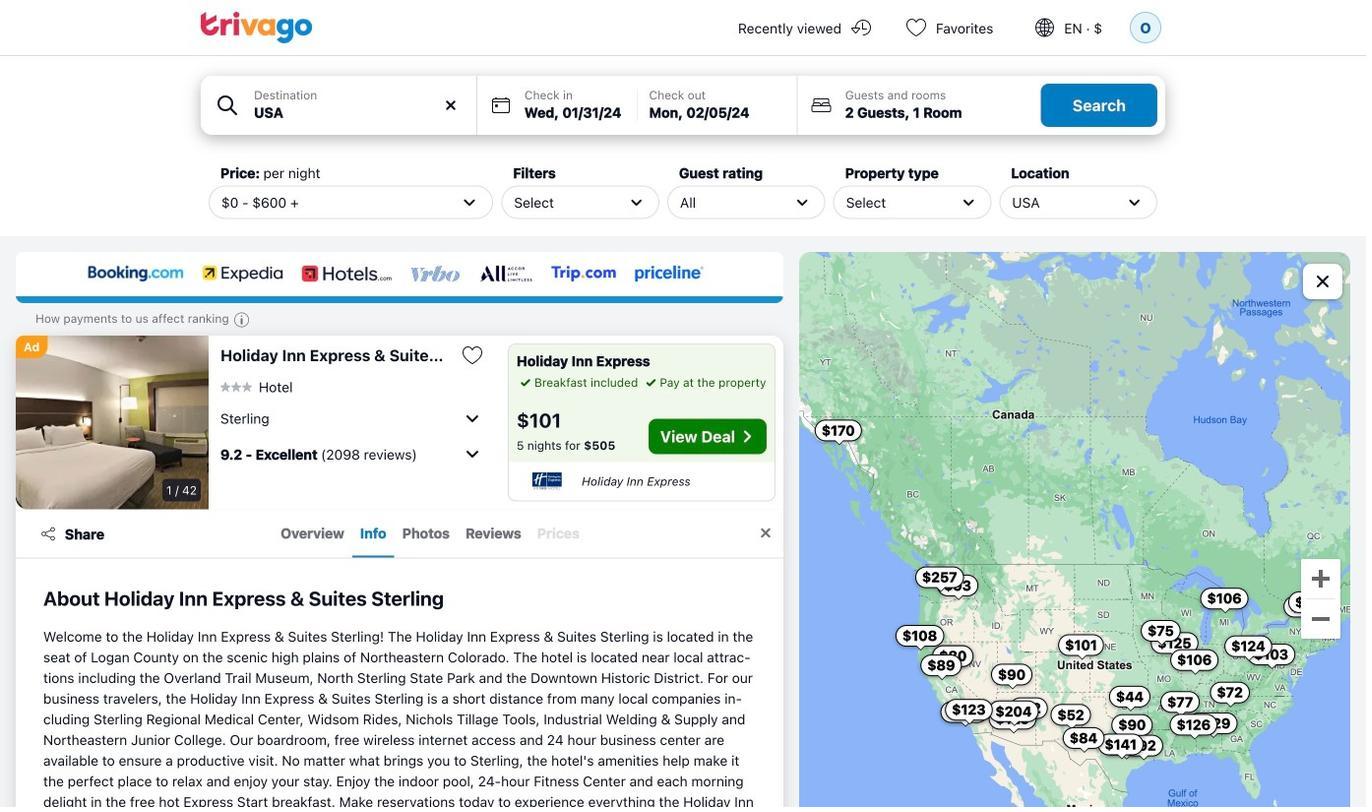 Task type: locate. For each thing, give the bounding box(es) containing it.
map region
[[800, 252, 1351, 807]]

None field
[[201, 76, 476, 135]]

tab list
[[116, 511, 744, 558]]

holiday inn express image
[[517, 471, 578, 492]]

Where to? search field
[[254, 102, 465, 123]]

clear image
[[442, 97, 460, 114]]



Task type: vqa. For each thing, say whether or not it's contained in the screenshot.
THE TOWERS AT LOTTE NEW YORK PALACE, (NEW YORK, USA) IMAGE
no



Task type: describe. For each thing, give the bounding box(es) containing it.
hotels.com image
[[300, 264, 393, 284]]

holiday inn express & suites sterling, (sterling, usa) image
[[16, 336, 209, 510]]

vrbo image
[[409, 264, 463, 284]]

booking.com image
[[86, 264, 185, 284]]

accor image
[[479, 264, 534, 284]]

expedia image
[[201, 264, 284, 284]]

trip.com image
[[550, 264, 618, 284]]

priceline image
[[634, 264, 706, 284]]

trivago logo image
[[201, 12, 313, 43]]



